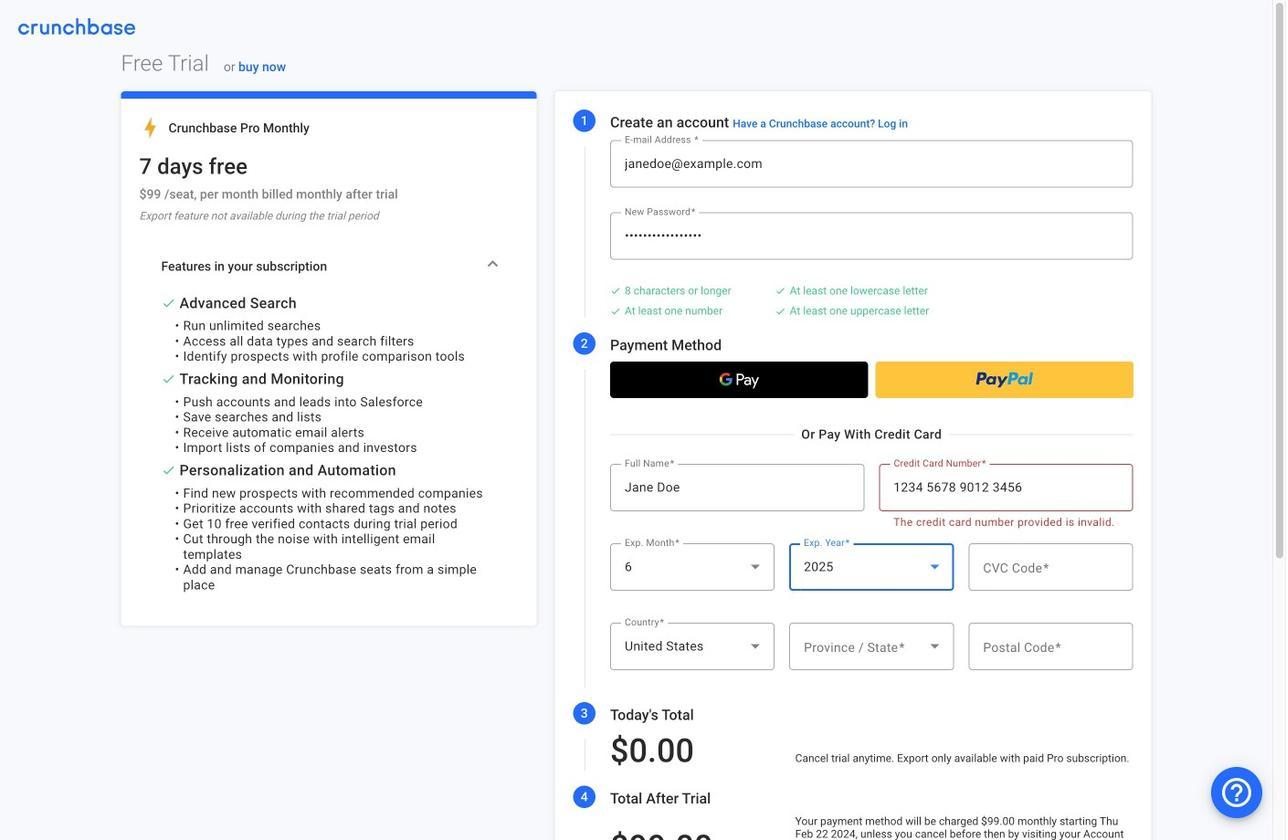 Task type: locate. For each thing, give the bounding box(es) containing it.
None email field
[[625, 153, 1118, 175]]

crunchbase image
[[18, 18, 135, 35]]

None text field
[[983, 556, 1118, 578]]

None text field
[[625, 477, 850, 499], [894, 477, 1118, 499], [983, 636, 1118, 658], [625, 477, 850, 499], [894, 477, 1118, 499], [983, 636, 1118, 658]]

None password field
[[625, 225, 1118, 247]]



Task type: vqa. For each thing, say whether or not it's contained in the screenshot.
"HedgeServ Logo"
no



